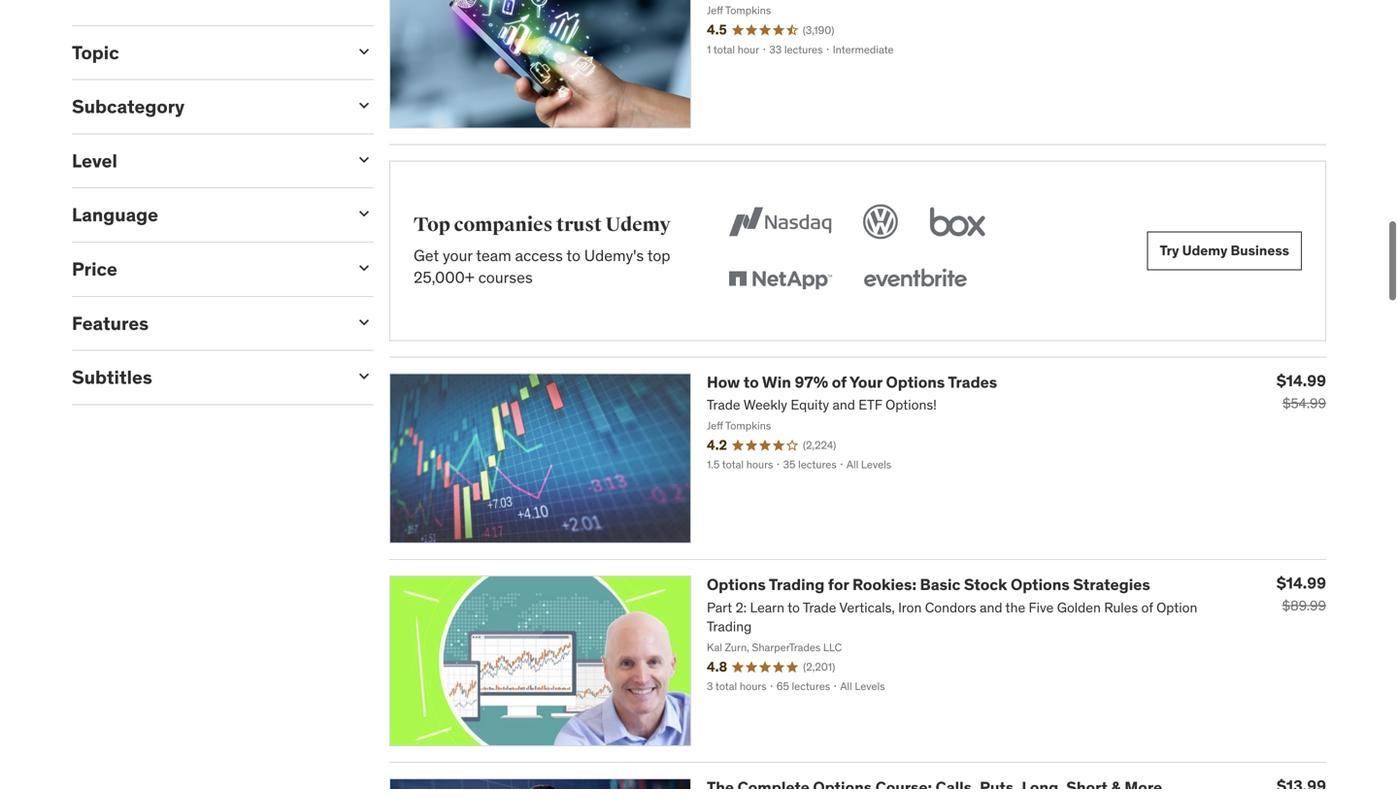 Task type: describe. For each thing, give the bounding box(es) containing it.
$89.99
[[1283, 597, 1327, 615]]

get
[[414, 246, 439, 266]]

access
[[515, 246, 563, 266]]

price button
[[72, 257, 339, 281]]

your
[[443, 246, 473, 266]]

small image for features
[[355, 313, 374, 332]]

top
[[648, 246, 671, 266]]

nasdaq image
[[724, 200, 836, 243]]

language button
[[72, 203, 339, 226]]

netapp image
[[724, 259, 836, 301]]

rookies:
[[853, 575, 917, 595]]

subtitles button
[[72, 366, 339, 389]]

price
[[72, 257, 117, 281]]

udemy inside top companies trust udemy get your team access to udemy's top 25,000+ courses
[[606, 213, 671, 237]]

business
[[1231, 242, 1290, 259]]

features button
[[72, 312, 339, 335]]

how to win 97% of your options trades
[[707, 372, 998, 392]]

subtitles
[[72, 366, 152, 389]]

topic
[[72, 41, 119, 64]]

udemy's
[[585, 246, 644, 266]]

options for options trading for rookies: basic stock options strategies
[[1011, 575, 1070, 595]]

trust
[[557, 213, 602, 237]]

$54.99
[[1283, 395, 1327, 412]]

$14.99 for options trading for rookies: basic stock options strategies
[[1277, 574, 1327, 594]]

$14.99 $54.99
[[1277, 371, 1327, 412]]

trades
[[948, 372, 998, 392]]

1 vertical spatial to
[[744, 372, 759, 392]]

volkswagen image
[[859, 200, 902, 243]]

small image for subtitles
[[355, 367, 374, 386]]

level
[[72, 149, 117, 172]]

subcategory button
[[72, 95, 339, 118]]

your
[[850, 372, 883, 392]]

win
[[762, 372, 792, 392]]

options for how to win 97% of your options trades
[[886, 372, 945, 392]]

language
[[72, 203, 158, 226]]

small image for price
[[355, 258, 374, 278]]

team
[[476, 246, 512, 266]]

1 vertical spatial udemy
[[1183, 242, 1228, 259]]

strategies
[[1074, 575, 1151, 595]]



Task type: vqa. For each thing, say whether or not it's contained in the screenshot.
the 0 within Section 3: Mastering Camera Movements 0 / 7 | 12min
no



Task type: locate. For each thing, give the bounding box(es) containing it.
subcategory
[[72, 95, 185, 118]]

0 vertical spatial small image
[[355, 42, 374, 61]]

box image
[[925, 200, 991, 243]]

courses
[[478, 268, 533, 288]]

options trading for rookies: basic stock options strategies
[[707, 575, 1151, 595]]

$14.99 up $54.99
[[1277, 371, 1327, 391]]

0 vertical spatial to
[[567, 246, 581, 266]]

to left win in the top right of the page
[[744, 372, 759, 392]]

basic
[[920, 575, 961, 595]]

2 small image from the top
[[355, 150, 374, 169]]

3 small image from the top
[[355, 258, 374, 278]]

small image for topic
[[355, 42, 374, 61]]

1 horizontal spatial udemy
[[1183, 242, 1228, 259]]

eventbrite image
[[859, 259, 971, 301]]

0 vertical spatial $14.99
[[1277, 371, 1327, 391]]

options left trading
[[707, 575, 766, 595]]

1 vertical spatial small image
[[355, 204, 374, 224]]

to down the trust
[[567, 246, 581, 266]]

97%
[[795, 372, 829, 392]]

how to win 97% of your options trades link
[[707, 372, 998, 392]]

0 vertical spatial udemy
[[606, 213, 671, 237]]

0 horizontal spatial udemy
[[606, 213, 671, 237]]

to
[[567, 246, 581, 266], [744, 372, 759, 392]]

to inside top companies trust udemy get your team access to udemy's top 25,000+ courses
[[567, 246, 581, 266]]

features
[[72, 312, 149, 335]]

1 small image from the top
[[355, 42, 374, 61]]

2 horizontal spatial options
[[1011, 575, 1070, 595]]

for
[[828, 575, 849, 595]]

companies
[[454, 213, 553, 237]]

udemy
[[606, 213, 671, 237], [1183, 242, 1228, 259]]

small image for level
[[355, 150, 374, 169]]

options trading for rookies: basic stock options strategies link
[[707, 575, 1151, 595]]

1 horizontal spatial to
[[744, 372, 759, 392]]

stock
[[964, 575, 1008, 595]]

try
[[1160, 242, 1180, 259]]

small image for subcategory
[[355, 96, 374, 115]]

options
[[886, 372, 945, 392], [707, 575, 766, 595], [1011, 575, 1070, 595]]

2 $14.99 from the top
[[1277, 574, 1327, 594]]

udemy up top
[[606, 213, 671, 237]]

small image for language
[[355, 204, 374, 224]]

options right your
[[886, 372, 945, 392]]

options right the stock
[[1011, 575, 1070, 595]]

small image
[[355, 42, 374, 61], [355, 204, 374, 224], [355, 313, 374, 332]]

udemy right try
[[1183, 242, 1228, 259]]

2 vertical spatial small image
[[355, 313, 374, 332]]

1 horizontal spatial options
[[886, 372, 945, 392]]

4 small image from the top
[[355, 367, 374, 386]]

how
[[707, 372, 740, 392]]

of
[[832, 372, 847, 392]]

topic button
[[72, 41, 339, 64]]

level button
[[72, 149, 339, 172]]

$14.99 up $89.99
[[1277, 574, 1327, 594]]

0 horizontal spatial options
[[707, 575, 766, 595]]

1 $14.99 from the top
[[1277, 371, 1327, 391]]

1 small image from the top
[[355, 96, 374, 115]]

top companies trust udemy get your team access to udemy's top 25,000+ courses
[[414, 213, 671, 288]]

3 small image from the top
[[355, 313, 374, 332]]

$14.99
[[1277, 371, 1327, 391], [1277, 574, 1327, 594]]

trading
[[769, 575, 825, 595]]

try udemy business
[[1160, 242, 1290, 259]]

try udemy business link
[[1148, 231, 1303, 270]]

2 small image from the top
[[355, 204, 374, 224]]

top
[[414, 213, 450, 237]]

small image
[[355, 96, 374, 115], [355, 150, 374, 169], [355, 258, 374, 278], [355, 367, 374, 386]]

25,000+
[[414, 268, 475, 288]]

1 vertical spatial $14.99
[[1277, 574, 1327, 594]]

$14.99 $89.99
[[1277, 574, 1327, 615]]

0 horizontal spatial to
[[567, 246, 581, 266]]

$14.99 for how to win 97% of your options trades
[[1277, 371, 1327, 391]]



